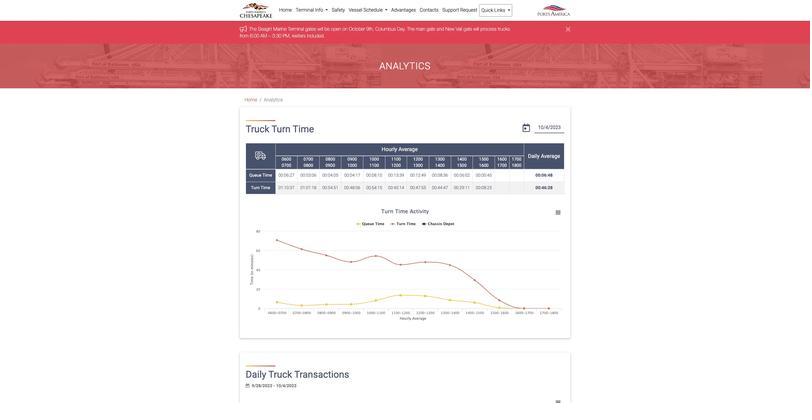 Task type: vqa. For each thing, say whether or not it's contained in the screenshot.


Task type: locate. For each thing, give the bounding box(es) containing it.
terminal up reefers
[[288, 26, 304, 32]]

0700
[[304, 157, 314, 162], [282, 163, 292, 168]]

1 horizontal spatial 1300
[[436, 157, 445, 162]]

0 vertical spatial 1100
[[392, 157, 401, 162]]

1 vertical spatial average
[[541, 153, 561, 159]]

the right the day.
[[408, 26, 415, 32]]

1 horizontal spatial 0700
[[304, 157, 314, 162]]

0 horizontal spatial 1600
[[479, 163, 489, 168]]

1 horizontal spatial will
[[474, 26, 480, 32]]

1 vertical spatial daily
[[246, 370, 267, 381]]

1 the from the left
[[250, 26, 257, 32]]

1 vertical spatial terminal
[[288, 26, 304, 32]]

terminal left info
[[296, 7, 314, 13]]

0 vertical spatial 1000
[[370, 157, 379, 162]]

0 horizontal spatial the
[[250, 26, 257, 32]]

vail
[[456, 26, 463, 32]]

1 horizontal spatial home
[[279, 7, 292, 13]]

gate left and on the top right of page
[[427, 26, 436, 32]]

will left the be
[[318, 26, 324, 32]]

1 horizontal spatial 0900
[[348, 157, 357, 162]]

0 vertical spatial 1700
[[512, 157, 522, 162]]

1200
[[414, 157, 423, 162], [392, 163, 401, 168]]

0 horizontal spatial 1500
[[458, 163, 467, 168]]

1 vertical spatial 1600
[[479, 163, 489, 168]]

columbus
[[376, 26, 396, 32]]

00:08:25
[[476, 186, 492, 191]]

1 horizontal spatial analytics
[[380, 61, 431, 72]]

0 vertical spatial 1600
[[498, 157, 507, 162]]

new
[[446, 26, 455, 32]]

marine
[[274, 26, 287, 32]]

1 horizontal spatial 1000
[[370, 157, 379, 162]]

1 horizontal spatial 0800
[[326, 157, 335, 162]]

truck
[[246, 124, 270, 135], [269, 370, 292, 381]]

queue time
[[250, 173, 272, 178]]

1200 up the 00:12:49
[[414, 157, 423, 162]]

0600 0700
[[282, 157, 292, 168]]

0 vertical spatial analytics
[[380, 61, 431, 72]]

1 vertical spatial 1000
[[348, 163, 357, 168]]

0 vertical spatial 1300
[[436, 157, 445, 162]]

1 horizontal spatial home link
[[278, 4, 294, 16]]

0 horizontal spatial 0700
[[282, 163, 292, 168]]

1600 up 00:00:45
[[479, 163, 489, 168]]

1 vertical spatial 0900
[[326, 163, 335, 168]]

daily
[[529, 153, 540, 159], [246, 370, 267, 381]]

the seagirt marine terminal gates will be open on october 9th, columbus day. the main gate and new vail gate will process trucks from 6:00 am – 3:30 pm, reefers included. alert
[[0, 21, 811, 44]]

1 vertical spatial truck
[[269, 370, 292, 381]]

1 vertical spatial 1400
[[436, 163, 445, 168]]

0800 up 00:04:05
[[326, 157, 335, 162]]

0 horizontal spatial 1100
[[370, 163, 379, 168]]

turn time
[[251, 186, 271, 191]]

1 horizontal spatial daily
[[529, 153, 540, 159]]

average up the 1200 1300 at the right
[[399, 146, 418, 153]]

1400 up 00:06:02 on the right top of the page
[[458, 157, 467, 162]]

00:08:36
[[432, 173, 448, 178]]

0 horizontal spatial 1200
[[392, 163, 401, 168]]

0700 up 00:03:06
[[304, 157, 314, 162]]

home
[[279, 7, 292, 13], [245, 97, 257, 103]]

gates
[[306, 26, 316, 32]]

0900 up 00:04:05
[[326, 163, 335, 168]]

1 horizontal spatial average
[[541, 153, 561, 159]]

1 vertical spatial 0800
[[304, 163, 314, 168]]

0 horizontal spatial average
[[399, 146, 418, 153]]

1500 up 00:06:02 on the right top of the page
[[458, 163, 467, 168]]

1 vertical spatial 1500
[[458, 163, 467, 168]]

daily up 9/28/2023 at bottom left
[[246, 370, 267, 381]]

support request
[[443, 7, 478, 13]]

daily truck transactions
[[246, 370, 350, 381]]

1000
[[370, 157, 379, 162], [348, 163, 357, 168]]

1300 up the 00:12:49
[[414, 163, 423, 168]]

the seagirt marine terminal gates will be open on october 9th, columbus day. the main gate and new vail gate will process trucks from 6:00 am – 3:30 pm, reefers included.
[[240, 26, 510, 38]]

00:12:49
[[410, 173, 426, 178]]

0 horizontal spatial home link
[[245, 97, 257, 103]]

average
[[399, 146, 418, 153], [541, 153, 561, 159]]

terminal inside the seagirt marine terminal gates will be open on october 9th, columbus day. the main gate and new vail gate will process trucks from 6:00 am – 3:30 pm, reefers included.
[[288, 26, 304, 32]]

0 vertical spatial turn
[[272, 124, 291, 135]]

0 horizontal spatial will
[[318, 26, 324, 32]]

3:30
[[272, 33, 282, 38]]

1400 up 00:08:36
[[436, 163, 445, 168]]

will left process
[[474, 26, 480, 32]]

1500
[[479, 157, 489, 162], [458, 163, 467, 168]]

0 vertical spatial 1500
[[479, 157, 489, 162]]

–
[[269, 33, 271, 38]]

1 horizontal spatial 1500
[[479, 157, 489, 162]]

0 horizontal spatial 0800
[[304, 163, 314, 168]]

0 vertical spatial 1200
[[414, 157, 423, 162]]

None text field
[[535, 123, 565, 133]]

daily right "1700 1800"
[[529, 153, 540, 159]]

1 horizontal spatial the
[[408, 26, 415, 32]]

calendar week image
[[246, 384, 250, 389]]

1300
[[436, 157, 445, 162], [414, 163, 423, 168]]

0 horizontal spatial 1700
[[498, 163, 507, 168]]

1100
[[392, 157, 401, 162], [370, 163, 379, 168]]

1600 left "1700 1800"
[[498, 157, 507, 162]]

the up 6:00
[[250, 26, 257, 32]]

0 vertical spatial truck
[[246, 124, 270, 135]]

00:04:17
[[345, 173, 361, 178]]

daily inside hourly average daily average
[[529, 153, 540, 159]]

links
[[495, 7, 506, 13]]

10/4/2023
[[276, 384, 297, 389]]

home link
[[278, 4, 294, 16], [245, 97, 257, 103]]

0 vertical spatial home
[[279, 7, 292, 13]]

gate right vail
[[464, 26, 473, 32]]

0 horizontal spatial 1400
[[436, 163, 445, 168]]

day.
[[397, 26, 406, 32]]

0700 down 0600
[[282, 163, 292, 168]]

1200 up 00:13:39
[[392, 163, 401, 168]]

0 horizontal spatial home
[[245, 97, 257, 103]]

time
[[293, 124, 314, 135], [263, 173, 272, 178], [261, 186, 271, 191]]

1000 up 00:08:10
[[370, 157, 379, 162]]

1700 up 1800
[[512, 157, 522, 162]]

0 vertical spatial daily
[[529, 153, 540, 159]]

0900
[[348, 157, 357, 162], [326, 163, 335, 168]]

1000 up 00:04:17 at the top
[[348, 163, 357, 168]]

on
[[343, 26, 348, 32]]

0800
[[326, 157, 335, 162], [304, 163, 314, 168]]

1600
[[498, 157, 507, 162], [479, 163, 489, 168]]

0 horizontal spatial daily
[[246, 370, 267, 381]]

vessel schedule link
[[347, 4, 390, 16]]

00:00:45
[[476, 173, 492, 178]]

from
[[240, 33, 249, 38]]

1 vertical spatial 1200
[[392, 163, 401, 168]]

2 the from the left
[[408, 26, 415, 32]]

0 vertical spatial 0900
[[348, 157, 357, 162]]

00:48:06
[[345, 186, 361, 191]]

reefers
[[292, 33, 306, 38]]

1600 1700
[[498, 157, 507, 168]]

1 vertical spatial time
[[263, 173, 272, 178]]

0 horizontal spatial analytics
[[264, 97, 283, 103]]

close image
[[566, 26, 571, 33]]

and
[[437, 26, 445, 32]]

00:13:39
[[388, 173, 405, 178]]

0900 up 00:04:17 at the top
[[348, 157, 357, 162]]

0 vertical spatial average
[[399, 146, 418, 153]]

0 vertical spatial 1400
[[458, 157, 467, 162]]

1 horizontal spatial 1400
[[458, 157, 467, 162]]

1200 1300
[[414, 157, 423, 168]]

average up 00:06:48
[[541, 153, 561, 159]]

00:04:05
[[323, 173, 339, 178]]

0 vertical spatial 0700
[[304, 157, 314, 162]]

analytics
[[380, 61, 431, 72], [264, 97, 283, 103]]

1700
[[512, 157, 522, 162], [498, 163, 507, 168]]

terminal info link
[[294, 4, 330, 16]]

1 horizontal spatial gate
[[464, 26, 473, 32]]

0 horizontal spatial turn
[[251, 186, 260, 191]]

2 vertical spatial time
[[261, 186, 271, 191]]

turn
[[272, 124, 291, 135], [251, 186, 260, 191]]

terminal
[[296, 7, 314, 13], [288, 26, 304, 32]]

quick links link
[[480, 4, 513, 17]]

0 horizontal spatial gate
[[427, 26, 436, 32]]

safety link
[[330, 4, 347, 16]]

2 gate from the left
[[464, 26, 473, 32]]

1100 up 00:08:10
[[370, 163, 379, 168]]

0800 up 00:03:06
[[304, 163, 314, 168]]

included.
[[307, 33, 325, 38]]

0 horizontal spatial 1300
[[414, 163, 423, 168]]

contacts
[[420, 7, 439, 13]]

1800
[[512, 163, 522, 168]]

0 vertical spatial time
[[293, 124, 314, 135]]

1700 left 1800
[[498, 163, 507, 168]]

1500 up 00:00:45
[[479, 157, 489, 162]]

the
[[250, 26, 257, 32], [408, 26, 415, 32]]

october
[[349, 26, 365, 32]]

1100 down hourly
[[392, 157, 401, 162]]

1 gate from the left
[[427, 26, 436, 32]]

1 vertical spatial 1700
[[498, 163, 507, 168]]

will
[[318, 26, 324, 32], [474, 26, 480, 32]]

1300 up 00:08:36
[[436, 157, 445, 162]]

time for 01:10:37
[[261, 186, 271, 191]]

queue
[[250, 173, 262, 178]]



Task type: describe. For each thing, give the bounding box(es) containing it.
1 vertical spatial 1100
[[370, 163, 379, 168]]

advantages
[[392, 7, 416, 13]]

0 vertical spatial 0800
[[326, 157, 335, 162]]

00:06:48
[[536, 173, 553, 178]]

vessel schedule
[[349, 7, 384, 13]]

9/28/2023 - 10/4/2023
[[252, 384, 297, 389]]

1 vertical spatial home
[[245, 97, 257, 103]]

01:10:37
[[279, 186, 295, 191]]

0900 1000
[[348, 157, 357, 168]]

1 horizontal spatial 1700
[[512, 157, 522, 162]]

00:47:55
[[410, 186, 426, 191]]

process
[[481, 26, 497, 32]]

1 vertical spatial analytics
[[264, 97, 283, 103]]

contacts link
[[418, 4, 441, 16]]

info
[[315, 7, 324, 13]]

terminal info
[[296, 7, 325, 13]]

00:45:14
[[388, 186, 405, 191]]

00:06:02
[[454, 173, 470, 178]]

the seagirt marine terminal gates will be open on october 9th, columbus day. the main gate and new vail gate will process trucks from 6:00 am – 3:30 pm, reefers included. link
[[240, 26, 510, 38]]

transactions
[[295, 370, 350, 381]]

am
[[261, 33, 267, 38]]

9/28/2023
[[252, 384, 273, 389]]

be
[[325, 26, 330, 32]]

1100 1200
[[392, 157, 401, 168]]

00:03:06
[[301, 173, 317, 178]]

request
[[461, 7, 478, 13]]

time for 00:06:27
[[263, 173, 272, 178]]

1 horizontal spatial turn
[[272, 124, 291, 135]]

00:29:11
[[454, 186, 470, 191]]

pm,
[[283, 33, 291, 38]]

0 vertical spatial terminal
[[296, 7, 314, 13]]

00:44:47
[[432, 186, 448, 191]]

bullhorn image
[[240, 26, 250, 32]]

2 will from the left
[[474, 26, 480, 32]]

0800 0900
[[326, 157, 335, 168]]

hourly average daily average
[[382, 146, 561, 159]]

vessel
[[349, 7, 363, 13]]

1000 1100
[[370, 157, 379, 168]]

0 vertical spatial home link
[[278, 4, 294, 16]]

calendar day image
[[523, 124, 530, 132]]

open
[[331, 26, 341, 32]]

main
[[416, 26, 426, 32]]

1 vertical spatial home link
[[245, 97, 257, 103]]

6:00
[[250, 33, 259, 38]]

hourly
[[382, 146, 398, 153]]

seagirt
[[258, 26, 272, 32]]

schedule
[[364, 7, 383, 13]]

0700 0800
[[304, 157, 314, 168]]

00:54:15
[[366, 186, 383, 191]]

00:08:10
[[366, 173, 383, 178]]

1700 1800
[[512, 157, 522, 168]]

1 vertical spatial 0700
[[282, 163, 292, 168]]

advantages link
[[390, 4, 418, 16]]

1 vertical spatial turn
[[251, 186, 260, 191]]

1300 1400
[[436, 157, 445, 168]]

quick
[[482, 7, 494, 13]]

1 horizontal spatial 1100
[[392, 157, 401, 162]]

00:06:27
[[279, 173, 295, 178]]

1400 1500
[[458, 157, 467, 168]]

1 vertical spatial 1300
[[414, 163, 423, 168]]

1500 1600
[[479, 157, 489, 168]]

01:01:18
[[301, 186, 317, 191]]

support
[[443, 7, 459, 13]]

0600
[[282, 157, 292, 162]]

1 horizontal spatial 1200
[[414, 157, 423, 162]]

support request link
[[441, 4, 480, 16]]

1 will from the left
[[318, 26, 324, 32]]

1 horizontal spatial 1600
[[498, 157, 507, 162]]

0 horizontal spatial 0900
[[326, 163, 335, 168]]

00:46:28
[[536, 186, 553, 191]]

0 horizontal spatial 1000
[[348, 163, 357, 168]]

-
[[274, 384, 275, 389]]

safety
[[332, 7, 345, 13]]

00:54:51
[[323, 186, 339, 191]]

quick links
[[482, 7, 507, 13]]

truck turn time
[[246, 124, 314, 135]]

trucks
[[498, 26, 510, 32]]

9th,
[[367, 26, 374, 32]]



